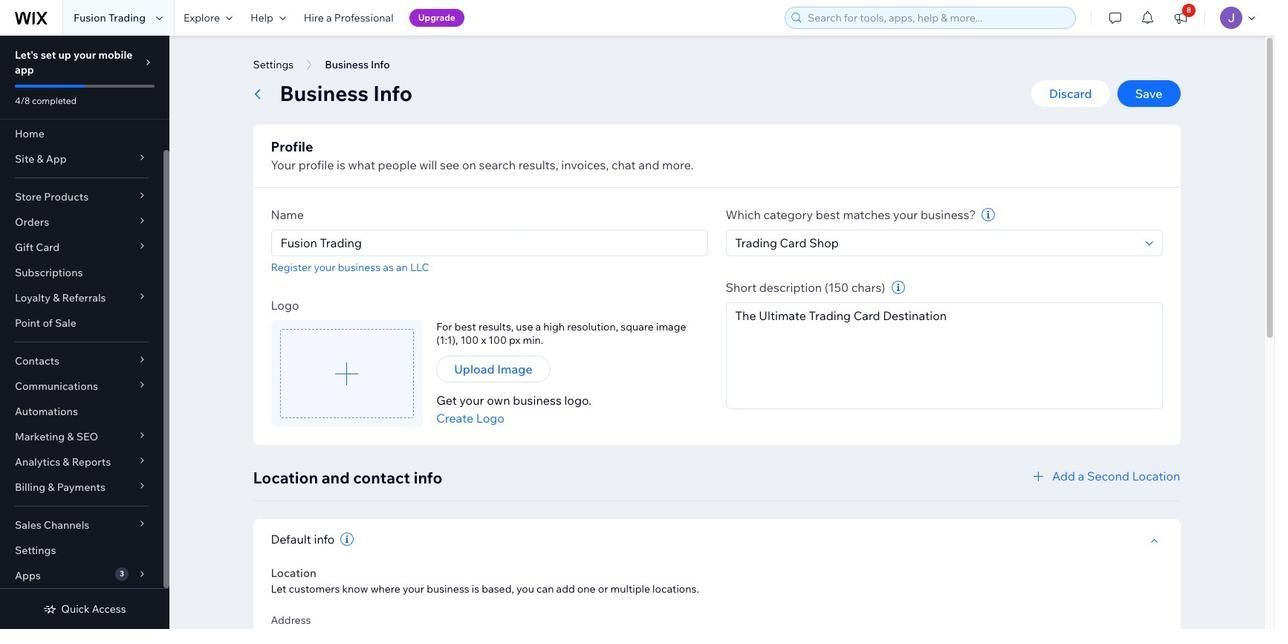Task type: vqa. For each thing, say whether or not it's contained in the screenshot.
The Services & Events link
no



Task type: describe. For each thing, give the bounding box(es) containing it.
1 horizontal spatial info
[[414, 468, 443, 488]]

and inside profile your profile is what people will see on search results, invoices, chat and more.
[[639, 158, 660, 172]]

(150
[[825, 280, 849, 295]]

invoices,
[[561, 158, 609, 172]]

an
[[396, 261, 408, 274]]

is inside profile your profile is what people will see on search results, invoices, chat and more.
[[337, 158, 346, 172]]

point of sale
[[15, 317, 76, 330]]

profile your profile is what people will see on search results, invoices, chat and more.
[[271, 138, 694, 172]]

save
[[1136, 86, 1163, 101]]

one
[[577, 583, 596, 596]]

1 vertical spatial business
[[280, 80, 369, 106]]

app
[[15, 63, 34, 77]]

info inside button
[[371, 58, 390, 71]]

location inside button
[[1133, 469, 1181, 484]]

a for add
[[1078, 469, 1085, 484]]

billing & payments
[[15, 481, 106, 494]]

upload image
[[454, 362, 533, 377]]

settings for settings link
[[15, 544, 56, 557]]

register your business as an llc link
[[271, 261, 429, 274]]

chat
[[612, 158, 636, 172]]

logo.
[[564, 393, 592, 408]]

reports
[[72, 456, 111, 469]]

business inside business info button
[[325, 58, 369, 71]]

analytics & reports
[[15, 456, 111, 469]]

add
[[1053, 469, 1076, 484]]

contact
[[353, 468, 410, 488]]

min.
[[523, 334, 544, 347]]

sidebar element
[[0, 36, 169, 630]]

store
[[15, 190, 42, 204]]

create logo button
[[436, 410, 505, 427]]

set
[[41, 48, 56, 62]]

settings for settings button
[[253, 58, 294, 71]]

register your business as an llc
[[271, 261, 429, 274]]

loyalty & referrals button
[[0, 285, 164, 311]]

& for marketing
[[67, 430, 74, 444]]

will
[[419, 158, 437, 172]]

matches
[[843, 207, 891, 222]]

marketing
[[15, 430, 65, 444]]

trading
[[108, 11, 146, 25]]

hire a professional
[[304, 11, 394, 25]]

location let customers know where your business is based, you can add one or multiple locations.
[[271, 566, 699, 596]]

results, inside profile your profile is what people will see on search results, invoices, chat and more.
[[519, 158, 559, 172]]

explore
[[184, 11, 220, 25]]

based,
[[482, 583, 514, 596]]

description
[[760, 280, 822, 295]]

0 horizontal spatial logo
[[271, 298, 299, 313]]

analytics
[[15, 456, 60, 469]]

completed
[[32, 95, 77, 106]]

Enter your business or website type field
[[731, 230, 1141, 256]]

1 vertical spatial info
[[373, 80, 413, 106]]

resolution,
[[567, 320, 619, 334]]

professional
[[334, 11, 394, 25]]

upload image button
[[436, 356, 551, 383]]

1 horizontal spatial best
[[816, 207, 841, 222]]

profile
[[271, 138, 313, 155]]

your right the matches
[[893, 207, 918, 222]]

gift card
[[15, 241, 60, 254]]

chars)
[[852, 280, 886, 295]]

llc
[[410, 261, 429, 274]]

you
[[517, 583, 534, 596]]

sale
[[55, 317, 76, 330]]

add a second location button
[[1030, 468, 1181, 485]]

discard
[[1050, 86, 1092, 101]]

sales
[[15, 519, 41, 532]]

0 horizontal spatial business
[[338, 261, 381, 274]]

high
[[544, 320, 565, 334]]

hire a professional link
[[295, 0, 403, 36]]

what
[[348, 158, 375, 172]]

default info
[[271, 532, 335, 547]]

logo inside get your own business logo. create logo
[[476, 411, 505, 426]]

business info inside button
[[325, 58, 390, 71]]

marketing & seo
[[15, 430, 98, 444]]

4/8 completed
[[15, 95, 77, 106]]

short description (150 chars)
[[726, 280, 886, 295]]

gift card button
[[0, 235, 164, 260]]

help button
[[242, 0, 295, 36]]

site & app button
[[0, 146, 164, 172]]

app
[[46, 152, 67, 166]]

sales channels
[[15, 519, 89, 532]]

let's
[[15, 48, 38, 62]]

image
[[656, 320, 686, 334]]

location for location let customers know where your business is based, you can add one or multiple locations.
[[271, 566, 317, 581]]

business?
[[921, 207, 976, 222]]

(1:1),
[[436, 334, 458, 347]]

add a second location
[[1053, 469, 1181, 484]]

analytics & reports button
[[0, 450, 164, 475]]

& for site
[[37, 152, 44, 166]]

your inside "location let customers know where your business is based, you can add one or multiple locations."
[[403, 583, 424, 596]]

loyalty & referrals
[[15, 291, 106, 305]]

8
[[1187, 5, 1192, 15]]

0 horizontal spatial and
[[322, 468, 350, 488]]

4/8
[[15, 95, 30, 106]]

loyalty
[[15, 291, 51, 305]]

quick access
[[61, 603, 126, 616]]

& for billing
[[48, 481, 55, 494]]

or
[[598, 583, 608, 596]]



Task type: locate. For each thing, give the bounding box(es) containing it.
info right "default" at the left of page
[[314, 532, 335, 547]]

customers
[[289, 583, 340, 596]]

info down professional
[[371, 58, 390, 71]]

Type your business name (e.g., Amy's Shoes) field
[[276, 230, 703, 256]]

billing & payments button
[[0, 475, 164, 500]]

your
[[271, 158, 296, 172]]

referrals
[[62, 291, 106, 305]]

1 horizontal spatial a
[[536, 320, 541, 334]]

home
[[15, 127, 44, 140]]

mobile
[[98, 48, 133, 62]]

your inside get your own business logo. create logo
[[460, 393, 484, 408]]

a inside button
[[1078, 469, 1085, 484]]

a
[[326, 11, 332, 25], [536, 320, 541, 334], [1078, 469, 1085, 484]]

get
[[436, 393, 457, 408]]

payments
[[57, 481, 106, 494]]

your up the create logo button
[[460, 393, 484, 408]]

communications button
[[0, 374, 164, 399]]

business inside get your own business logo. create logo
[[513, 393, 562, 408]]

location right "second"
[[1133, 469, 1181, 484]]

0 vertical spatial info
[[414, 468, 443, 488]]

info
[[414, 468, 443, 488], [314, 532, 335, 547]]

0 vertical spatial a
[[326, 11, 332, 25]]

business left based,
[[427, 583, 470, 596]]

default
[[271, 532, 311, 547]]

1 vertical spatial and
[[322, 468, 350, 488]]

your inside let's set up your mobile app
[[74, 48, 96, 62]]

& left seo
[[67, 430, 74, 444]]

& inside popup button
[[63, 456, 70, 469]]

1 horizontal spatial business
[[427, 583, 470, 596]]

Search for tools, apps, help & more... field
[[804, 7, 1071, 28]]

address
[[271, 614, 311, 627]]

0 vertical spatial settings
[[253, 58, 294, 71]]

automations
[[15, 405, 78, 418]]

2 vertical spatial business
[[427, 583, 470, 596]]

& right billing
[[48, 481, 55, 494]]

1 horizontal spatial settings
[[253, 58, 294, 71]]

which category best matches your business?
[[726, 207, 976, 222]]

info right contact
[[414, 468, 443, 488]]

access
[[92, 603, 126, 616]]

up
[[58, 48, 71, 62]]

can
[[537, 583, 554, 596]]

location for location and contact info
[[253, 468, 318, 488]]

automations link
[[0, 399, 164, 424]]

best inside the for best results, use a high resolution, square image (1:1), 100 x 100 px min.
[[455, 320, 476, 334]]

image
[[498, 362, 533, 377]]

1 horizontal spatial is
[[472, 583, 480, 596]]

seo
[[76, 430, 98, 444]]

know
[[342, 583, 368, 596]]

0 vertical spatial and
[[639, 158, 660, 172]]

quick
[[61, 603, 90, 616]]

second
[[1087, 469, 1130, 484]]

3
[[120, 569, 124, 579]]

discard button
[[1032, 80, 1110, 107]]

upgrade button
[[409, 9, 464, 27]]

settings button
[[246, 54, 301, 76]]

100 left x at the left bottom of the page
[[461, 334, 479, 347]]

business down the image
[[513, 393, 562, 408]]

info down business info button at the top of the page
[[373, 80, 413, 106]]

2 horizontal spatial business
[[513, 393, 562, 408]]

a right add
[[1078, 469, 1085, 484]]

locations.
[[653, 583, 699, 596]]

business down the hire a professional "link"
[[325, 58, 369, 71]]

is left what
[[337, 158, 346, 172]]

0 vertical spatial business info
[[325, 58, 390, 71]]

1 vertical spatial business
[[513, 393, 562, 408]]

business info down business info button at the top of the page
[[280, 80, 413, 106]]

location up the let
[[271, 566, 317, 581]]

x
[[481, 334, 486, 347]]

your right where
[[403, 583, 424, 596]]

as
[[383, 261, 394, 274]]

& for loyalty
[[53, 291, 60, 305]]

& right loyalty
[[53, 291, 60, 305]]

short
[[726, 280, 757, 295]]

1 vertical spatial logo
[[476, 411, 505, 426]]

upgrade
[[418, 12, 456, 23]]

0 vertical spatial info
[[371, 58, 390, 71]]

your
[[74, 48, 96, 62], [893, 207, 918, 222], [314, 261, 336, 274], [460, 393, 484, 408], [403, 583, 424, 596]]

point of sale link
[[0, 311, 164, 336]]

& inside dropdown button
[[48, 481, 55, 494]]

of
[[43, 317, 53, 330]]

2 vertical spatial a
[[1078, 469, 1085, 484]]

& inside dropdown button
[[67, 430, 74, 444]]

apps
[[15, 569, 41, 583]]

1 vertical spatial business info
[[280, 80, 413, 106]]

a right the use
[[536, 320, 541, 334]]

results, inside the for best results, use a high resolution, square image (1:1), 100 x 100 px min.
[[479, 320, 514, 334]]

results, right search
[[519, 158, 559, 172]]

and
[[639, 158, 660, 172], [322, 468, 350, 488]]

let's set up your mobile app
[[15, 48, 133, 77]]

2 100 from the left
[[489, 334, 507, 347]]

site
[[15, 152, 34, 166]]

0 horizontal spatial best
[[455, 320, 476, 334]]

1 100 from the left
[[461, 334, 479, 347]]

1 horizontal spatial results,
[[519, 158, 559, 172]]

0 horizontal spatial info
[[314, 532, 335, 547]]

location
[[253, 468, 318, 488], [1133, 469, 1181, 484], [271, 566, 317, 581]]

location and contact info
[[253, 468, 443, 488]]

billing
[[15, 481, 45, 494]]

let
[[271, 583, 286, 596]]

Describe your business here. What makes it great? Use short catchy text to tell people what you do or offer. text field
[[727, 303, 1162, 409]]

settings down sales
[[15, 544, 56, 557]]

0 horizontal spatial a
[[326, 11, 332, 25]]

& for analytics
[[63, 456, 70, 469]]

name
[[271, 207, 304, 222]]

communications
[[15, 380, 98, 393]]

business left as
[[338, 261, 381, 274]]

profile
[[299, 158, 334, 172]]

results, left the use
[[479, 320, 514, 334]]

0 vertical spatial is
[[337, 158, 346, 172]]

1 vertical spatial a
[[536, 320, 541, 334]]

fusion
[[74, 11, 106, 25]]

1 vertical spatial is
[[472, 583, 480, 596]]

where
[[371, 583, 400, 596]]

sales channels button
[[0, 513, 164, 538]]

category
[[764, 207, 813, 222]]

0 horizontal spatial is
[[337, 158, 346, 172]]

1 horizontal spatial and
[[639, 158, 660, 172]]

your right register
[[314, 261, 336, 274]]

fusion trading
[[74, 11, 146, 25]]

1 vertical spatial settings
[[15, 544, 56, 557]]

logo down register
[[271, 298, 299, 313]]

best left the matches
[[816, 207, 841, 222]]

settings inside button
[[253, 58, 294, 71]]

0 vertical spatial logo
[[271, 298, 299, 313]]

location inside "location let customers know where your business is based, you can add one or multiple locations."
[[271, 566, 317, 581]]

a inside "link"
[[326, 11, 332, 25]]

business down business info button at the top of the page
[[280, 80, 369, 106]]

settings inside the sidebar element
[[15, 544, 56, 557]]

business info button
[[317, 54, 397, 76]]

business info down professional
[[325, 58, 390, 71]]

site & app
[[15, 152, 67, 166]]

1 vertical spatial info
[[314, 532, 335, 547]]

1 horizontal spatial 100
[[489, 334, 507, 347]]

1 vertical spatial results,
[[479, 320, 514, 334]]

save button
[[1118, 80, 1181, 107]]

your right up
[[74, 48, 96, 62]]

store products button
[[0, 184, 164, 210]]

best right for
[[455, 320, 476, 334]]

0 vertical spatial best
[[816, 207, 841, 222]]

is left based,
[[472, 583, 480, 596]]

& right site
[[37, 152, 44, 166]]

add
[[556, 583, 575, 596]]

card
[[36, 241, 60, 254]]

settings down help button
[[253, 58, 294, 71]]

0 vertical spatial results,
[[519, 158, 559, 172]]

on
[[462, 158, 476, 172]]

px
[[509, 334, 521, 347]]

square
[[621, 320, 654, 334]]

100 right x at the left bottom of the page
[[489, 334, 507, 347]]

is inside "location let customers know where your business is based, you can add one or multiple locations."
[[472, 583, 480, 596]]

subscriptions
[[15, 266, 83, 279]]

0 vertical spatial business
[[325, 58, 369, 71]]

business inside "location let customers know where your business is based, you can add one or multiple locations."
[[427, 583, 470, 596]]

and left contact
[[322, 468, 350, 488]]

settings
[[253, 58, 294, 71], [15, 544, 56, 557]]

0 horizontal spatial 100
[[461, 334, 479, 347]]

help
[[250, 11, 273, 25]]

store products
[[15, 190, 89, 204]]

a right 'hire'
[[326, 11, 332, 25]]

0 vertical spatial business
[[338, 261, 381, 274]]

business
[[325, 58, 369, 71], [280, 80, 369, 106]]

and right chat
[[639, 158, 660, 172]]

0 horizontal spatial results,
[[479, 320, 514, 334]]

1 horizontal spatial logo
[[476, 411, 505, 426]]

a for hire
[[326, 11, 332, 25]]

people
[[378, 158, 417, 172]]

own
[[487, 393, 510, 408]]

2 horizontal spatial a
[[1078, 469, 1085, 484]]

multiple
[[611, 583, 650, 596]]

0 horizontal spatial settings
[[15, 544, 56, 557]]

logo down own
[[476, 411, 505, 426]]

create
[[436, 411, 474, 426]]

logo
[[271, 298, 299, 313], [476, 411, 505, 426]]

& left reports
[[63, 456, 70, 469]]

marketing & seo button
[[0, 424, 164, 450]]

get your own business logo. create logo
[[436, 393, 592, 426]]

gift
[[15, 241, 34, 254]]

1 vertical spatial best
[[455, 320, 476, 334]]

a inside the for best results, use a high resolution, square image (1:1), 100 x 100 px min.
[[536, 320, 541, 334]]

location up "default" at the left of page
[[253, 468, 318, 488]]

subscriptions link
[[0, 260, 164, 285]]



